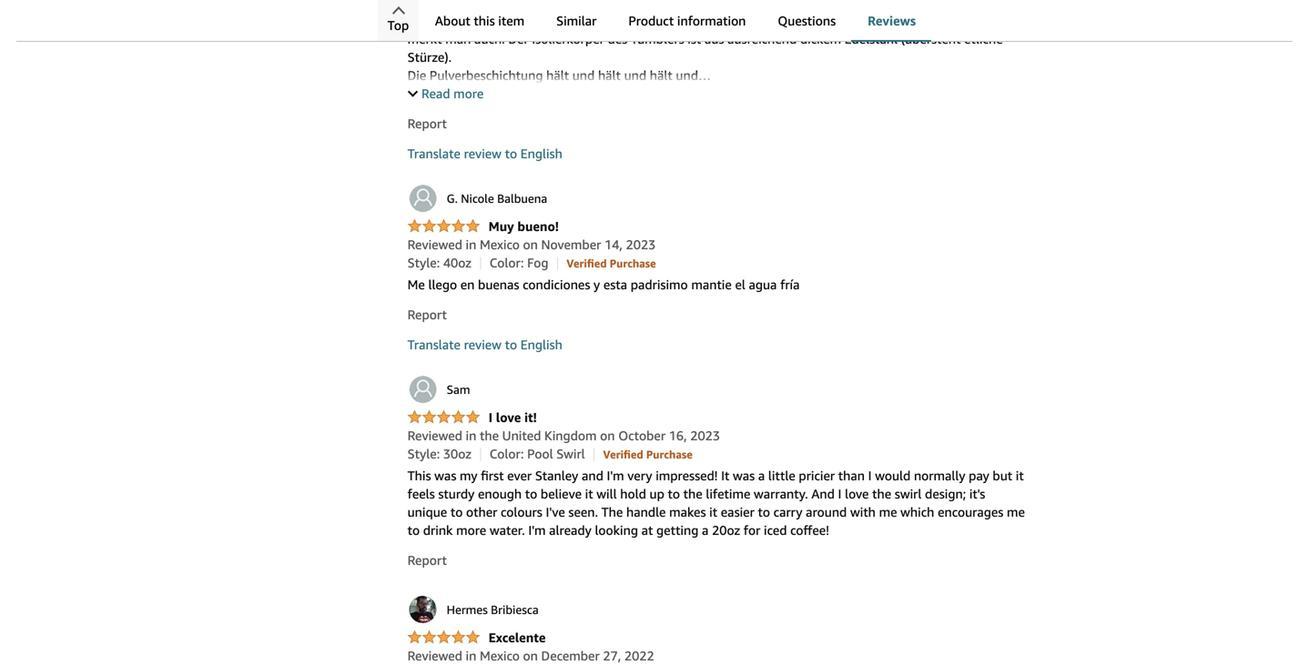 Task type: locate. For each thing, give the bounding box(es) containing it.
1 vertical spatial more
[[456, 523, 486, 538]]

1 horizontal spatial it
[[709, 505, 718, 520]]

report link down read at left top
[[408, 116, 447, 131]]

product information
[[629, 13, 746, 28]]

handle
[[626, 505, 666, 520]]

to down "sturdy"
[[451, 505, 463, 520]]

report link down me
[[408, 307, 447, 322]]

translate for first report link from the top of the page
[[408, 146, 461, 161]]

0 vertical spatial mexico
[[480, 237, 520, 252]]

united
[[502, 428, 541, 444]]

2 vertical spatial on
[[523, 649, 538, 664]]

report link
[[408, 116, 447, 131], [408, 307, 447, 322], [408, 553, 447, 568]]

2 in from the top
[[466, 428, 476, 444]]

carry
[[774, 505, 803, 520]]

reviewed down the hermes
[[408, 649, 462, 664]]

in for style: 30oz
[[466, 428, 476, 444]]

sam
[[447, 383, 470, 397]]

0 vertical spatial translate review to english link
[[408, 146, 562, 161]]

2 vertical spatial report link
[[408, 553, 447, 568]]

mexico down muy
[[480, 237, 520, 252]]

reviews
[[868, 13, 916, 28]]

translate review to english for second report link from the bottom
[[408, 337, 562, 352]]

1 horizontal spatial love
[[845, 487, 869, 502]]

1 english from the top
[[521, 146, 562, 161]]

1 vertical spatial report link
[[408, 307, 447, 322]]

2 mexico from the top
[[480, 649, 520, 664]]

in up 30oz
[[466, 428, 476, 444]]

swirl
[[895, 487, 922, 502]]

2023
[[626, 237, 656, 252], [690, 428, 720, 444]]

0 vertical spatial verified purchase
[[567, 257, 656, 270]]

was right it
[[733, 469, 755, 484]]

verified
[[567, 257, 607, 270], [603, 449, 643, 461]]

purchase down "14," on the top of page
[[610, 257, 656, 270]]

condiciones
[[523, 277, 590, 292]]

purchase for october
[[646, 449, 693, 461]]

20oz
[[712, 523, 740, 538]]

mexico down excelente
[[480, 649, 520, 664]]

0 vertical spatial color:
[[490, 256, 524, 271]]

1 horizontal spatial me
[[1007, 505, 1025, 520]]

1 horizontal spatial a
[[758, 469, 765, 484]]

iced
[[764, 523, 787, 538]]

report down read at left top
[[408, 116, 447, 131]]

0 vertical spatial a
[[758, 469, 765, 484]]

it up 20oz
[[709, 505, 718, 520]]

this
[[474, 13, 495, 28]]

1 vertical spatial 2023
[[690, 428, 720, 444]]

me right with
[[879, 505, 897, 520]]

1 vertical spatial report
[[408, 307, 447, 322]]

more right read at left top
[[454, 86, 484, 101]]

review up sam
[[464, 337, 502, 352]]

translate review to english up nicole
[[408, 146, 562, 161]]

1 style: from the top
[[408, 256, 440, 271]]

in for style: 40oz
[[466, 237, 476, 252]]

on down the muy bueno!
[[523, 237, 538, 252]]

1 vertical spatial i
[[868, 469, 872, 484]]

extender expand image
[[408, 87, 418, 97]]

0 horizontal spatial 2023
[[626, 237, 656, 252]]

1 vertical spatial color:
[[490, 447, 524, 462]]

1 vertical spatial a
[[702, 523, 709, 538]]

and
[[582, 469, 603, 484]]

0 vertical spatial verified purchase link
[[567, 256, 656, 271]]

0 vertical spatial i'm
[[607, 469, 624, 484]]

2 me from the left
[[1007, 505, 1025, 520]]

0 vertical spatial on
[[523, 237, 538, 252]]

1 vertical spatial english
[[521, 337, 562, 352]]

0 vertical spatial | image
[[557, 257, 558, 270]]

to
[[505, 146, 517, 161], [505, 337, 517, 352], [525, 487, 537, 502], [668, 487, 680, 502], [451, 505, 463, 520], [758, 505, 770, 520], [408, 523, 420, 538]]

2 horizontal spatial i
[[868, 469, 872, 484]]

the up makes
[[683, 487, 703, 502]]

i right and
[[838, 487, 842, 502]]

1 vertical spatial translate review to english link
[[408, 337, 562, 352]]

reviewed
[[408, 237, 462, 252], [408, 428, 462, 444], [408, 649, 462, 664]]

verified up y
[[567, 257, 607, 270]]

stanley
[[535, 469, 578, 484]]

2023 right 16,
[[690, 428, 720, 444]]

more down other
[[456, 523, 486, 538]]

information
[[677, 13, 746, 28]]

0 vertical spatial report
[[408, 116, 447, 131]]

a left little
[[758, 469, 765, 484]]

will
[[597, 487, 617, 502]]

color: fog
[[490, 256, 549, 271]]

| image right 30oz
[[480, 448, 481, 461]]

this was my first ever stanley and i'm very impressed! it was a little pricier than i would normally pay but it feels sturdy enough to believe it will hold up to the lifetime warranty. and i love the swirl design; it's unique to other colours i've seen. the handle makes it easier to carry around with me which encourages me to drink more water. i'm already looking at getting a 20oz for iced coffee!
[[408, 469, 1025, 538]]

read
[[422, 86, 450, 101]]

2 report link from the top
[[408, 307, 447, 322]]

1 vertical spatial i'm
[[528, 523, 546, 538]]

1 review from the top
[[464, 146, 502, 161]]

mexico for excelente
[[480, 649, 520, 664]]

style:
[[408, 256, 440, 271], [408, 447, 440, 462]]

2 style: from the top
[[408, 447, 440, 462]]

very
[[628, 469, 652, 484]]

verified purchase link for october
[[603, 447, 693, 462]]

a left 20oz
[[702, 523, 709, 538]]

to up "balbuena"
[[505, 146, 517, 161]]

1 horizontal spatial | image
[[557, 257, 558, 270]]

1 vertical spatial translate
[[408, 337, 461, 352]]

2 was from the left
[[733, 469, 755, 484]]

1 vertical spatial verified
[[603, 449, 643, 461]]

1 vertical spatial verified purchase
[[603, 449, 693, 461]]

translate
[[408, 146, 461, 161], [408, 337, 461, 352]]

1 mexico from the top
[[480, 237, 520, 252]]

1 reviewed from the top
[[408, 237, 462, 252]]

similar
[[556, 13, 597, 28]]

translate review to english
[[408, 146, 562, 161], [408, 337, 562, 352]]

reviewed up the style: 30oz
[[408, 428, 462, 444]]

3 reviewed from the top
[[408, 649, 462, 664]]

me
[[879, 505, 897, 520], [1007, 505, 1025, 520]]

2 vertical spatial it
[[709, 505, 718, 520]]

love down than
[[845, 487, 869, 502]]

2 translate review to english link from the top
[[408, 337, 562, 352]]

for
[[744, 523, 761, 538]]

translate review to english link for first report link from the top of the page
[[408, 146, 562, 161]]

2 review from the top
[[464, 337, 502, 352]]

report for 1st report link from the bottom
[[408, 553, 447, 568]]

1 translate review to english from the top
[[408, 146, 562, 161]]

0 horizontal spatial love
[[496, 410, 521, 425]]

2 color: from the top
[[490, 447, 524, 462]]

verified purchase down october
[[603, 449, 693, 461]]

2 english from the top
[[521, 337, 562, 352]]

i left it!
[[489, 410, 493, 425]]

reviewed up style: 40oz
[[408, 237, 462, 252]]

1 vertical spatial | image
[[480, 448, 481, 461]]

1 vertical spatial purchase
[[646, 449, 693, 461]]

g. nicole balbuena
[[447, 192, 547, 206]]

review up nicole
[[464, 146, 502, 161]]

love
[[496, 410, 521, 425], [845, 487, 869, 502]]

0 vertical spatial i
[[489, 410, 493, 425]]

bribiesca
[[491, 603, 539, 617]]

| image right fog
[[557, 257, 558, 270]]

0 vertical spatial translate review to english
[[408, 146, 562, 161]]

1 was from the left
[[434, 469, 456, 484]]

style: 40oz
[[408, 256, 472, 271]]

esta
[[603, 277, 627, 292]]

style: up me
[[408, 256, 440, 271]]

2 translate from the top
[[408, 337, 461, 352]]

padrisimo
[[631, 277, 688, 292]]

style: for this
[[408, 447, 440, 462]]

1 me from the left
[[879, 505, 897, 520]]

agua
[[749, 277, 777, 292]]

color:
[[490, 256, 524, 271], [490, 447, 524, 462]]

translate review to english up sam
[[408, 337, 562, 352]]

report link down drink
[[408, 553, 447, 568]]

was up "sturdy"
[[434, 469, 456, 484]]

translate review to english link up nicole
[[408, 146, 562, 161]]

1 vertical spatial review
[[464, 337, 502, 352]]

i'm down colours
[[528, 523, 546, 538]]

balbuena
[[497, 192, 547, 206]]

in up 40oz
[[466, 237, 476, 252]]

purchase
[[610, 257, 656, 270], [646, 449, 693, 461]]

mexico for muy bueno!
[[480, 237, 520, 252]]

color: up buenas
[[490, 256, 524, 271]]

0 vertical spatial review
[[464, 146, 502, 161]]

hermes
[[447, 603, 488, 617]]

| image
[[480, 257, 481, 270], [594, 448, 595, 461]]

1 vertical spatial translate review to english
[[408, 337, 562, 352]]

excelente
[[489, 631, 546, 646]]

it right but at the bottom of the page
[[1016, 469, 1024, 484]]

| image right 40oz
[[480, 257, 481, 270]]

2 reviewed from the top
[[408, 428, 462, 444]]

0 vertical spatial style:
[[408, 256, 440, 271]]

0 vertical spatial it
[[1016, 469, 1024, 484]]

0 horizontal spatial i
[[489, 410, 493, 425]]

english down condiciones
[[521, 337, 562, 352]]

to right up
[[668, 487, 680, 502]]

1 translate from the top
[[408, 146, 461, 161]]

translate for second report link from the bottom
[[408, 337, 461, 352]]

0 horizontal spatial it
[[585, 487, 593, 502]]

i right than
[[868, 469, 872, 484]]

verified purchase link down october
[[603, 447, 693, 462]]

report down drink
[[408, 553, 447, 568]]

nicole
[[461, 192, 494, 206]]

style: up this
[[408, 447, 440, 462]]

it's
[[970, 487, 985, 502]]

translate review to english link up sam
[[408, 337, 562, 352]]

1 vertical spatial love
[[845, 487, 869, 502]]

0 vertical spatial purchase
[[610, 257, 656, 270]]

ever
[[507, 469, 532, 484]]

me down but at the bottom of the page
[[1007, 505, 1025, 520]]

0 horizontal spatial | image
[[480, 257, 481, 270]]

it left will
[[585, 487, 593, 502]]

color: down united
[[490, 447, 524, 462]]

makes
[[669, 505, 706, 520]]

1 color: from the top
[[490, 256, 524, 271]]

3 report from the top
[[408, 553, 447, 568]]

verified purchase link
[[567, 256, 656, 271], [603, 447, 693, 462]]

purchase down 16,
[[646, 449, 693, 461]]

me llego en buenas condiciones y esta padrisimo mantie el agua fría
[[408, 277, 800, 292]]

1 vertical spatial style:
[[408, 447, 440, 462]]

verified purchase down "14," on the top of page
[[567, 257, 656, 270]]

1 horizontal spatial was
[[733, 469, 755, 484]]

0 horizontal spatial was
[[434, 469, 456, 484]]

love left it!
[[496, 410, 521, 425]]

english
[[521, 146, 562, 161], [521, 337, 562, 352]]

in down the hermes
[[466, 649, 476, 664]]

0 vertical spatial | image
[[480, 257, 481, 270]]

kingdom
[[545, 428, 597, 444]]

the
[[480, 428, 499, 444], [683, 487, 703, 502], [872, 487, 891, 502]]

verified down october
[[603, 449, 643, 461]]

on left october
[[600, 428, 615, 444]]

1 report from the top
[[408, 116, 447, 131]]

1 horizontal spatial | image
[[594, 448, 595, 461]]

1 vertical spatial it
[[585, 487, 593, 502]]

november
[[541, 237, 601, 252]]

2 vertical spatial reviewed
[[408, 649, 462, 664]]

unique
[[408, 505, 447, 520]]

1 vertical spatial in
[[466, 428, 476, 444]]

| image up and
[[594, 448, 595, 461]]

i'm
[[607, 469, 624, 484], [528, 523, 546, 538]]

report down me
[[408, 307, 447, 322]]

0 vertical spatial more
[[454, 86, 484, 101]]

review for first report link from the top of the page
[[464, 146, 502, 161]]

more
[[454, 86, 484, 101], [456, 523, 486, 538]]

translate review to english link for second report link from the bottom
[[408, 337, 562, 352]]

the down i love it! at left
[[480, 428, 499, 444]]

1 vertical spatial verified purchase link
[[603, 447, 693, 462]]

on for muy bueno!
[[523, 237, 538, 252]]

the down the would
[[872, 487, 891, 502]]

i'm up will
[[607, 469, 624, 484]]

2 translate review to english from the top
[[408, 337, 562, 352]]

2 vertical spatial report
[[408, 553, 447, 568]]

the
[[601, 505, 623, 520]]

sturdy
[[438, 487, 475, 502]]

1 vertical spatial | image
[[594, 448, 595, 461]]

0 vertical spatial report link
[[408, 116, 447, 131]]

verified purchase link down "14," on the top of page
[[567, 256, 656, 271]]

0 vertical spatial in
[[466, 237, 476, 252]]

translate up sam
[[408, 337, 461, 352]]

translate up g.
[[408, 146, 461, 161]]

0 vertical spatial verified
[[567, 257, 607, 270]]

0 vertical spatial reviewed
[[408, 237, 462, 252]]

october
[[618, 428, 666, 444]]

lifetime
[[706, 487, 751, 502]]

english up "balbuena"
[[521, 146, 562, 161]]

0 horizontal spatial | image
[[480, 448, 481, 461]]

it
[[1016, 469, 1024, 484], [585, 487, 593, 502], [709, 505, 718, 520]]

0 vertical spatial english
[[521, 146, 562, 161]]

purchase for 2023
[[610, 257, 656, 270]]

1 translate review to english link from the top
[[408, 146, 562, 161]]

1 horizontal spatial 2023
[[690, 428, 720, 444]]

getting
[[656, 523, 699, 538]]

2 vertical spatial i
[[838, 487, 842, 502]]

reviewed for 40oz
[[408, 237, 462, 252]]

1 vertical spatial mexico
[[480, 649, 520, 664]]

0 vertical spatial translate
[[408, 146, 461, 161]]

1 horizontal spatial i'm
[[607, 469, 624, 484]]

2 report from the top
[[408, 307, 447, 322]]

on down excelente
[[523, 649, 538, 664]]

2 vertical spatial in
[[466, 649, 476, 664]]

1 in from the top
[[466, 237, 476, 252]]

| image
[[557, 257, 558, 270], [480, 448, 481, 461]]

2023 right "14," on the top of page
[[626, 237, 656, 252]]

0 horizontal spatial me
[[879, 505, 897, 520]]

0 vertical spatial 2023
[[626, 237, 656, 252]]

1 vertical spatial reviewed
[[408, 428, 462, 444]]

translate review to english for first report link from the top of the page
[[408, 146, 562, 161]]

on for excelente
[[523, 649, 538, 664]]

was
[[434, 469, 456, 484], [733, 469, 755, 484]]



Task type: describe. For each thing, give the bounding box(es) containing it.
at
[[642, 523, 653, 538]]

drink
[[423, 523, 453, 538]]

reviewed in mexico on november 14, 2023
[[408, 237, 656, 252]]

to up colours
[[525, 487, 537, 502]]

bueno!
[[517, 219, 559, 234]]

i've
[[546, 505, 565, 520]]

0 horizontal spatial a
[[702, 523, 709, 538]]

1 vertical spatial on
[[600, 428, 615, 444]]

english for first report link from the top of the page
[[521, 146, 562, 161]]

love inside this was my first ever stanley and i'm very impressed! it was a little pricier than i would normally pay but it feels sturdy enough to believe it will hold up to the lifetime warranty. and i love the swirl design; it's unique to other colours i've seen. the handle makes it easier to carry around with me which encourages me to drink more water. i'm already looking at getting a 20oz for iced coffee!
[[845, 487, 869, 502]]

believe
[[541, 487, 582, 502]]

to up iced
[[758, 505, 770, 520]]

more inside this was my first ever stanley and i'm very impressed! it was a little pricier than i would normally pay but it feels sturdy enough to believe it will hold up to the lifetime warranty. and i love the swirl design; it's unique to other colours i've seen. the handle makes it easier to carry around with me which encourages me to drink more water. i'm already looking at getting a 20oz for iced coffee!
[[456, 523, 486, 538]]

verified for on
[[603, 449, 643, 461]]

2 horizontal spatial it
[[1016, 469, 1024, 484]]

impressed!
[[656, 469, 718, 484]]

up
[[650, 487, 665, 502]]

swirl
[[557, 447, 585, 462]]

with
[[850, 505, 876, 520]]

verified purchase link for 2023
[[567, 256, 656, 271]]

0 vertical spatial love
[[496, 410, 521, 425]]

buenas
[[478, 277, 519, 292]]

colours
[[501, 505, 542, 520]]

coffee!
[[790, 523, 829, 538]]

verified purchase for 2023
[[567, 257, 656, 270]]

warranty.
[[754, 487, 808, 502]]

read more button
[[408, 86, 484, 101]]

to down unique at the left
[[408, 523, 420, 538]]

about
[[435, 13, 470, 28]]

reviewed in the united kingdom on october 16, 2023
[[408, 428, 720, 444]]

enough
[[478, 487, 522, 502]]

3 report link from the top
[[408, 553, 447, 568]]

mantie
[[691, 277, 732, 292]]

item
[[498, 13, 525, 28]]

verified for 14,
[[567, 257, 607, 270]]

seen.
[[568, 505, 598, 520]]

i love it!
[[489, 410, 537, 425]]

muy bueno!
[[489, 219, 559, 234]]

1 horizontal spatial i
[[838, 487, 842, 502]]

product
[[629, 13, 674, 28]]

which
[[901, 505, 935, 520]]

questions
[[778, 13, 836, 28]]

2 horizontal spatial the
[[872, 487, 891, 502]]

hermes bribiesca
[[447, 603, 539, 617]]

looking
[[595, 523, 638, 538]]

verified purchase for october
[[603, 449, 693, 461]]

than
[[838, 469, 865, 484]]

me
[[408, 277, 425, 292]]

first
[[481, 469, 504, 484]]

around
[[806, 505, 847, 520]]

en
[[460, 277, 475, 292]]

top
[[387, 18, 409, 33]]

little
[[768, 469, 796, 484]]

hold
[[620, 487, 646, 502]]

y
[[594, 277, 600, 292]]

30oz
[[443, 447, 472, 462]]

it
[[721, 469, 730, 484]]

pay
[[969, 469, 989, 484]]

0 horizontal spatial i'm
[[528, 523, 546, 538]]

1 report link from the top
[[408, 116, 447, 131]]

feels
[[408, 487, 435, 502]]

pricier
[[799, 469, 835, 484]]

other
[[466, 505, 497, 520]]

3 in from the top
[[466, 649, 476, 664]]

december
[[541, 649, 600, 664]]

fría
[[780, 277, 800, 292]]

1 horizontal spatial the
[[683, 487, 703, 502]]

color: for the
[[490, 447, 524, 462]]

easier
[[721, 505, 755, 520]]

and
[[812, 487, 835, 502]]

27,
[[603, 649, 621, 664]]

14,
[[605, 237, 623, 252]]

my
[[460, 469, 478, 484]]

40oz
[[443, 256, 472, 271]]

to down buenas
[[505, 337, 517, 352]]

style: 30oz
[[408, 447, 472, 462]]

report for second report link from the bottom
[[408, 307, 447, 322]]

report for first report link from the top of the page
[[408, 116, 447, 131]]

2022
[[624, 649, 654, 664]]

pool
[[527, 447, 553, 462]]

color: pool swirl
[[490, 447, 585, 462]]

16,
[[669, 428, 687, 444]]

reviewed in mexico on december 27, 2022
[[408, 649, 654, 664]]

encourages
[[938, 505, 1004, 520]]

this
[[408, 469, 431, 484]]

el
[[735, 277, 746, 292]]

but
[[993, 469, 1013, 484]]

color: for mexico
[[490, 256, 524, 271]]

water.
[[490, 523, 525, 538]]

already
[[549, 523, 592, 538]]

about this item
[[435, 13, 525, 28]]

normally
[[914, 469, 966, 484]]

reviewed for 30oz
[[408, 428, 462, 444]]

english for second report link from the bottom
[[521, 337, 562, 352]]

read more
[[422, 86, 484, 101]]

review for second report link from the bottom
[[464, 337, 502, 352]]

0 horizontal spatial the
[[480, 428, 499, 444]]

style: for me
[[408, 256, 440, 271]]



Task type: vqa. For each thing, say whether or not it's contained in the screenshot.
"gift"
no



